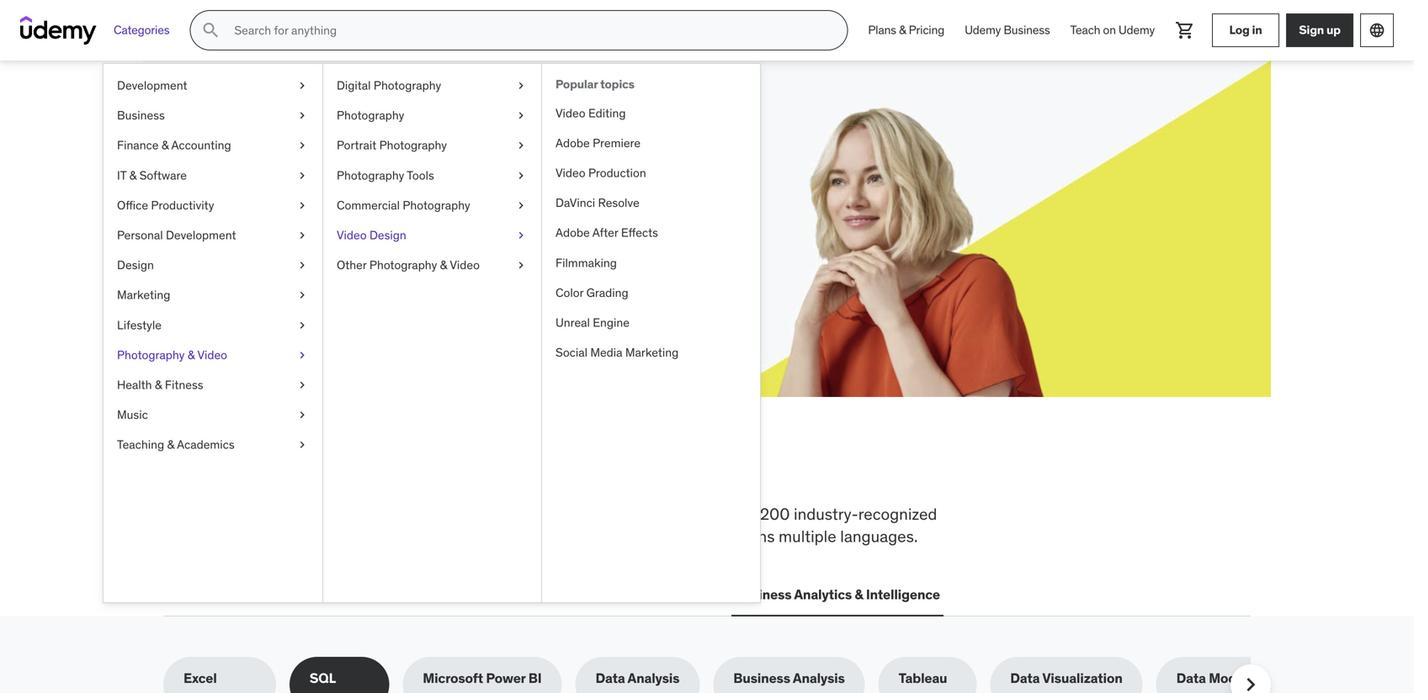 Task type: describe. For each thing, give the bounding box(es) containing it.
next image
[[1237, 672, 1264, 694]]

photography up "commercial"
[[337, 168, 404, 183]]

software
[[139, 168, 187, 183]]

xsmall image for other photography & video
[[514, 257, 528, 274]]

through
[[268, 194, 315, 212]]

other
[[337, 258, 367, 273]]

marketing link
[[104, 280, 322, 310]]

commercial photography link
[[323, 191, 541, 220]]

development
[[605, 527, 698, 547]]

one
[[569, 449, 629, 492]]

plans
[[868, 22, 896, 38]]

log in
[[1229, 22, 1262, 38]]

power
[[486, 670, 526, 687]]

xsmall image for business
[[295, 107, 309, 124]]

music link
[[104, 400, 322, 430]]

choose a language image
[[1369, 22, 1385, 39]]

& inside 'button'
[[855, 586, 863, 604]]

effects
[[621, 225, 658, 240]]

categories button
[[104, 10, 180, 51]]

0 vertical spatial in
[[1252, 22, 1262, 38]]

data modeling
[[1176, 670, 1268, 687]]

color grading
[[556, 285, 628, 300]]

shopping cart with 0 items image
[[1175, 20, 1195, 40]]

web
[[167, 586, 195, 604]]

microsoft power bi
[[423, 670, 542, 687]]

communication
[[614, 586, 714, 604]]

future
[[415, 134, 497, 169]]

log in link
[[1212, 13, 1279, 47]]

sign
[[1299, 22, 1324, 38]]

engine
[[593, 315, 630, 330]]

over
[[726, 504, 756, 524]]

color grading link
[[542, 278, 760, 308]]

teach on udemy
[[1070, 22, 1155, 38]]

xsmall image for health & fitness
[[295, 377, 309, 394]]

photography down video design link
[[369, 258, 437, 273]]

social media marketing
[[556, 345, 679, 360]]

and
[[702, 527, 729, 547]]

health & fitness
[[117, 377, 203, 393]]

& for accounting
[[161, 138, 169, 153]]

development for web
[[198, 586, 282, 604]]

1 udemy from the left
[[965, 22, 1001, 38]]

all
[[163, 449, 213, 492]]

adobe after effects link
[[542, 218, 760, 248]]

fitness
[[165, 377, 203, 393]]

languages.
[[840, 527, 918, 547]]

video editing link
[[542, 98, 760, 128]]

xsmall image for portrait photography
[[514, 137, 528, 154]]

xsmall image for development
[[295, 77, 309, 94]]

business analytics & intelligence
[[735, 586, 940, 604]]

data for data science
[[512, 586, 541, 604]]

topic filters element
[[163, 658, 1288, 694]]

certifications,
[[163, 527, 260, 547]]

health
[[117, 377, 152, 393]]

tools
[[407, 168, 434, 183]]

udemy image
[[20, 16, 97, 45]]

dec
[[318, 194, 342, 212]]

xsmall image for video design
[[514, 227, 528, 244]]

web development button
[[163, 575, 285, 615]]

& for software
[[129, 168, 137, 183]]

personal
[[117, 228, 163, 243]]

sql
[[310, 670, 336, 687]]

popular
[[556, 77, 598, 92]]

a
[[387, 175, 394, 193]]

xsmall image for personal development
[[295, 227, 309, 244]]

marketing inside video design element
[[625, 345, 679, 360]]

covering critical workplace skills to technical topics, including prep content for over 200 industry-recognized certifications, our catalog supports well-rounded professional development and spans multiple languages.
[[163, 504, 937, 547]]

analytics
[[794, 586, 852, 604]]

1 vertical spatial your
[[272, 175, 298, 193]]

supports
[[348, 527, 411, 547]]

xsmall image for office productivity
[[295, 197, 309, 214]]

skills for your future expand your potential with a course. starting at just $12.99 through dec 15.
[[224, 134, 533, 212]]

portrait
[[337, 138, 376, 153]]

xsmall image for photography
[[514, 107, 528, 124]]

on
[[1103, 22, 1116, 38]]

video for video design
[[337, 228, 367, 243]]

with
[[358, 175, 383, 193]]

xsmall image for it & software
[[295, 167, 309, 184]]

video editing
[[556, 105, 626, 121]]

photography down course.
[[403, 198, 470, 213]]

pricing
[[909, 22, 944, 38]]

modeling
[[1209, 670, 1268, 687]]

video down video design link
[[450, 258, 480, 273]]

microsoft
[[423, 670, 483, 687]]

photography & video
[[117, 347, 227, 363]]

photography & video link
[[104, 340, 322, 370]]

media
[[590, 345, 622, 360]]

1 horizontal spatial your
[[349, 134, 410, 169]]

0 vertical spatial skills
[[279, 449, 370, 492]]

accounting
[[171, 138, 231, 153]]

udemy business link
[[955, 10, 1060, 51]]

just
[[511, 175, 533, 193]]

data for data modeling
[[1176, 670, 1206, 687]]

unreal
[[556, 315, 590, 330]]

office productivity
[[117, 198, 214, 213]]

teaching & academics link
[[104, 430, 322, 460]]

personal development
[[117, 228, 236, 243]]

xsmall image for commercial photography
[[514, 197, 528, 214]]

business for business
[[117, 108, 165, 123]]

Search for anything text field
[[231, 16, 827, 45]]

rounded
[[450, 527, 510, 547]]

office productivity link
[[104, 191, 322, 220]]

topics,
[[486, 504, 534, 524]]

data for data visualization
[[1010, 670, 1040, 687]]

business analysis
[[733, 670, 845, 687]]

other photography & video
[[337, 258, 480, 273]]

2 udemy from the left
[[1119, 22, 1155, 38]]

video down the lifestyle link
[[197, 347, 227, 363]]

xsmall image for design
[[295, 257, 309, 274]]

xsmall image for finance & accounting
[[295, 137, 309, 154]]

it & software
[[117, 168, 187, 183]]

business for business analysis
[[733, 670, 790, 687]]

xsmall image for lifestyle
[[295, 317, 309, 334]]

academics
[[177, 437, 235, 453]]

analysis for business analysis
[[793, 670, 845, 687]]

portrait photography
[[337, 138, 447, 153]]

sign up link
[[1286, 13, 1353, 47]]

business for business analytics & intelligence
[[735, 586, 791, 604]]

unreal engine link
[[542, 308, 760, 338]]

for inside skills for your future expand your potential with a course. starting at just $12.99 through dec 15.
[[304, 134, 344, 169]]

photography tools
[[337, 168, 434, 183]]

davinci
[[556, 195, 595, 210]]



Task type: locate. For each thing, give the bounding box(es) containing it.
& inside "link"
[[167, 437, 174, 453]]

photography up photography link
[[374, 78, 441, 93]]

0 horizontal spatial for
[[304, 134, 344, 169]]

skills inside covering critical workplace skills to technical topics, including prep content for over 200 industry-recognized certifications, our catalog supports well-rounded professional development and spans multiple languages.
[[360, 504, 396, 524]]

health & fitness link
[[104, 370, 322, 400]]

sign up
[[1299, 22, 1341, 38]]

categories
[[114, 22, 169, 38]]

0 horizontal spatial it
[[117, 168, 126, 183]]

design inside design link
[[117, 258, 154, 273]]

social
[[556, 345, 587, 360]]

xsmall image inside music link
[[295, 407, 309, 423]]

video for video production
[[556, 165, 585, 181]]

business inside udemy business link
[[1004, 22, 1050, 38]]

teaching
[[117, 437, 164, 453]]

development right web
[[198, 586, 282, 604]]

video production link
[[542, 158, 760, 188]]

teach on udemy link
[[1060, 10, 1165, 51]]

xsmall image inside personal development link
[[295, 227, 309, 244]]

portrait photography link
[[323, 131, 541, 161]]

xsmall image inside other photography & video link
[[514, 257, 528, 274]]

0 vertical spatial design
[[369, 228, 406, 243]]

data right bi
[[595, 670, 625, 687]]

potential
[[301, 175, 355, 193]]

in up including
[[530, 449, 563, 492]]

development inside button
[[198, 586, 282, 604]]

1 horizontal spatial in
[[1252, 22, 1262, 38]]

in
[[1252, 22, 1262, 38], [530, 449, 563, 492]]

productivity
[[151, 198, 214, 213]]

xsmall image inside digital photography link
[[514, 77, 528, 94]]

design down commercial photography
[[369, 228, 406, 243]]

0 horizontal spatial marketing
[[117, 288, 170, 303]]

data visualization
[[1010, 670, 1123, 687]]

xsmall image inside the photography & video link
[[295, 347, 309, 364]]

finance & accounting link
[[104, 131, 322, 161]]

your up with
[[349, 134, 410, 169]]

grading
[[586, 285, 628, 300]]

starting
[[444, 175, 493, 193]]

xsmall image inside health & fitness link
[[295, 377, 309, 394]]

design link
[[104, 250, 322, 280]]

xsmall image
[[295, 107, 309, 124], [514, 107, 528, 124], [295, 137, 309, 154], [514, 167, 528, 184], [295, 227, 309, 244], [514, 227, 528, 244], [295, 257, 309, 274], [514, 257, 528, 274], [295, 287, 309, 304], [295, 407, 309, 423]]

development link
[[104, 71, 322, 101]]

1 vertical spatial for
[[702, 504, 722, 524]]

& down video design link
[[440, 258, 447, 273]]

0 horizontal spatial udemy
[[965, 22, 1001, 38]]

business analytics & intelligence button
[[731, 575, 943, 615]]

xsmall image for teaching & academics
[[295, 437, 309, 453]]

content
[[643, 504, 698, 524]]

1 vertical spatial it
[[302, 586, 314, 604]]

our
[[264, 527, 287, 547]]

video up the "davinci"
[[556, 165, 585, 181]]

photography up health & fitness
[[117, 347, 185, 363]]

video design link
[[323, 220, 541, 250]]

visualization
[[1042, 670, 1123, 687]]

leadership
[[422, 586, 492, 604]]

xsmall image inside "marketing" link
[[295, 287, 309, 304]]

communication button
[[611, 575, 718, 615]]

development for personal
[[166, 228, 236, 243]]

xsmall image for photography & video
[[295, 347, 309, 364]]

it up office
[[117, 168, 126, 183]]

marketing up lifestyle at the top left of page
[[117, 288, 170, 303]]

1 horizontal spatial design
[[369, 228, 406, 243]]

data left "modeling"
[[1176, 670, 1206, 687]]

xsmall image inside commercial photography link
[[514, 197, 528, 214]]

web development
[[167, 586, 282, 604]]

0 horizontal spatial in
[[530, 449, 563, 492]]

digital photography link
[[323, 71, 541, 101]]

0 vertical spatial your
[[349, 134, 410, 169]]

photography tools link
[[323, 161, 541, 191]]

xsmall image inside design link
[[295, 257, 309, 274]]

& right finance
[[161, 138, 169, 153]]

xsmall image for digital photography
[[514, 77, 528, 94]]

skills up workplace
[[279, 449, 370, 492]]

other photography & video link
[[323, 250, 541, 280]]

production
[[588, 165, 646, 181]]

video production
[[556, 165, 646, 181]]

udemy right pricing
[[965, 22, 1001, 38]]

adobe for adobe after effects
[[556, 225, 590, 240]]

finance & accounting
[[117, 138, 231, 153]]

data science
[[512, 586, 594, 604]]

digital photography
[[337, 78, 441, 93]]

1 vertical spatial marketing
[[625, 345, 679, 360]]

it for it & software
[[117, 168, 126, 183]]

0 horizontal spatial design
[[117, 258, 154, 273]]

it
[[117, 168, 126, 183], [302, 586, 314, 604]]

commercial
[[337, 198, 400, 213]]

design down personal
[[117, 258, 154, 273]]

data left visualization
[[1010, 670, 1040, 687]]

adobe for adobe premiere
[[556, 135, 590, 151]]

0 vertical spatial it
[[117, 168, 126, 183]]

business inside the business analytics & intelligence 'button'
[[735, 586, 791, 604]]

unreal engine
[[556, 315, 630, 330]]

xsmall image inside 'office productivity' link
[[295, 197, 309, 214]]

1 vertical spatial adobe
[[556, 225, 590, 240]]

video down popular
[[556, 105, 585, 121]]

video
[[556, 105, 585, 121], [556, 165, 585, 181], [337, 228, 367, 243], [450, 258, 480, 273], [197, 347, 227, 363]]

it inside button
[[302, 586, 314, 604]]

design inside video design link
[[369, 228, 406, 243]]

development
[[117, 78, 187, 93], [166, 228, 236, 243], [198, 586, 282, 604]]

plans & pricing link
[[858, 10, 955, 51]]

2 vertical spatial development
[[198, 586, 282, 604]]

expand
[[224, 175, 269, 193]]

topics
[[600, 77, 634, 92]]

& right "analytics"
[[855, 586, 863, 604]]

1 analysis from the left
[[628, 670, 679, 687]]

video design
[[337, 228, 406, 243]]

development down categories dropdown button
[[117, 78, 187, 93]]

1 vertical spatial development
[[166, 228, 236, 243]]

1 horizontal spatial for
[[702, 504, 722, 524]]

adobe premiere
[[556, 135, 641, 151]]

data analysis
[[595, 670, 679, 687]]

xsmall image for music
[[295, 407, 309, 423]]

intelligence
[[866, 586, 940, 604]]

at
[[496, 175, 508, 193]]

xsmall image for marketing
[[295, 287, 309, 304]]

technical
[[418, 504, 483, 524]]

2 analysis from the left
[[793, 670, 845, 687]]

1 horizontal spatial marketing
[[625, 345, 679, 360]]

it for it certifications
[[302, 586, 314, 604]]

all the skills you need in one place
[[163, 449, 724, 492]]

analysis
[[628, 670, 679, 687], [793, 670, 845, 687]]

plans & pricing
[[868, 22, 944, 38]]

lifestyle link
[[104, 310, 322, 340]]

for up and
[[702, 504, 722, 524]]

1 vertical spatial skills
[[360, 504, 396, 524]]

0 vertical spatial for
[[304, 134, 344, 169]]

xsmall image inside video design link
[[514, 227, 528, 244]]

video for video editing
[[556, 105, 585, 121]]

2 adobe from the top
[[556, 225, 590, 240]]

for up potential
[[304, 134, 344, 169]]

lifestyle
[[117, 318, 162, 333]]

recognized
[[858, 504, 937, 524]]

analysis for data analysis
[[628, 670, 679, 687]]

1 horizontal spatial analysis
[[793, 670, 845, 687]]

finance
[[117, 138, 159, 153]]

photography up the portrait
[[337, 108, 404, 123]]

davinci resolve
[[556, 195, 639, 210]]

log
[[1229, 22, 1250, 38]]

adobe down the "davinci"
[[556, 225, 590, 240]]

submit search image
[[201, 20, 221, 40]]

xsmall image inside 'teaching & academics' "link"
[[295, 437, 309, 453]]

your up through
[[272, 175, 298, 193]]

&
[[899, 22, 906, 38], [161, 138, 169, 153], [129, 168, 137, 183], [440, 258, 447, 273], [187, 347, 195, 363], [155, 377, 162, 393], [167, 437, 174, 453], [855, 586, 863, 604]]

video up other
[[337, 228, 367, 243]]

xsmall image
[[295, 77, 309, 94], [514, 77, 528, 94], [514, 137, 528, 154], [295, 167, 309, 184], [295, 197, 309, 214], [514, 197, 528, 214], [295, 317, 309, 334], [295, 347, 309, 364], [295, 377, 309, 394], [295, 437, 309, 453]]

need
[[443, 449, 524, 492]]

0 horizontal spatial analysis
[[628, 670, 679, 687]]

xsmall image for photography tools
[[514, 167, 528, 184]]

data inside button
[[512, 586, 541, 604]]

1 adobe from the top
[[556, 135, 590, 151]]

data left science
[[512, 586, 541, 604]]

in right log
[[1252, 22, 1262, 38]]

xsmall image inside 'it & software' link
[[295, 167, 309, 184]]

0 vertical spatial development
[[117, 78, 187, 93]]

& right health
[[155, 377, 162, 393]]

video design element
[[541, 64, 760, 603]]

& for academics
[[167, 437, 174, 453]]

data
[[512, 586, 541, 604], [595, 670, 625, 687], [1010, 670, 1040, 687], [1176, 670, 1206, 687]]

it left certifications
[[302, 586, 314, 604]]

data science button
[[509, 575, 598, 615]]

industry-
[[794, 504, 858, 524]]

adobe down video editing in the left top of the page
[[556, 135, 590, 151]]

udemy right on
[[1119, 22, 1155, 38]]

filmmaking
[[556, 255, 617, 270]]

1 horizontal spatial it
[[302, 586, 314, 604]]

development down 'office productivity' link at the top left of the page
[[166, 228, 236, 243]]

up
[[1326, 22, 1341, 38]]

adobe after effects
[[556, 225, 658, 240]]

& right teaching
[[167, 437, 174, 453]]

& right plans
[[899, 22, 906, 38]]

business inside topic filters element
[[733, 670, 790, 687]]

xsmall image inside the business link
[[295, 107, 309, 124]]

science
[[544, 586, 594, 604]]

catalog
[[291, 527, 344, 547]]

critical
[[231, 504, 279, 524]]

marketing down unreal engine link
[[625, 345, 679, 360]]

0 horizontal spatial your
[[272, 175, 298, 193]]

xsmall image inside photography link
[[514, 107, 528, 124]]

0 vertical spatial marketing
[[117, 288, 170, 303]]

course.
[[397, 175, 441, 193]]

& up fitness
[[187, 347, 195, 363]]

skills up supports
[[360, 504, 396, 524]]

1 vertical spatial design
[[117, 258, 154, 273]]

music
[[117, 407, 148, 423]]

xsmall image inside 'development' link
[[295, 77, 309, 94]]

photography up tools
[[379, 138, 447, 153]]

for inside covering critical workplace skills to technical topics, including prep content for over 200 industry-recognized certifications, our catalog supports well-rounded professional development and spans multiple languages.
[[702, 504, 722, 524]]

$12.99
[[224, 194, 265, 212]]

xsmall image inside portrait photography link
[[514, 137, 528, 154]]

business inside the business link
[[117, 108, 165, 123]]

200
[[760, 504, 790, 524]]

color
[[556, 285, 584, 300]]

your
[[349, 134, 410, 169], [272, 175, 298, 193]]

& for video
[[187, 347, 195, 363]]

& for fitness
[[155, 377, 162, 393]]

& for pricing
[[899, 22, 906, 38]]

for
[[304, 134, 344, 169], [702, 504, 722, 524]]

xsmall image inside finance & accounting link
[[295, 137, 309, 154]]

1 vertical spatial in
[[530, 449, 563, 492]]

xsmall image inside photography tools link
[[514, 167, 528, 184]]

0 vertical spatial adobe
[[556, 135, 590, 151]]

xsmall image inside the lifestyle link
[[295, 317, 309, 334]]

office
[[117, 198, 148, 213]]

1 horizontal spatial udemy
[[1119, 22, 1155, 38]]

& up office
[[129, 168, 137, 183]]

data for data analysis
[[595, 670, 625, 687]]



Task type: vqa. For each thing, say whether or not it's contained in the screenshot.
All
yes



